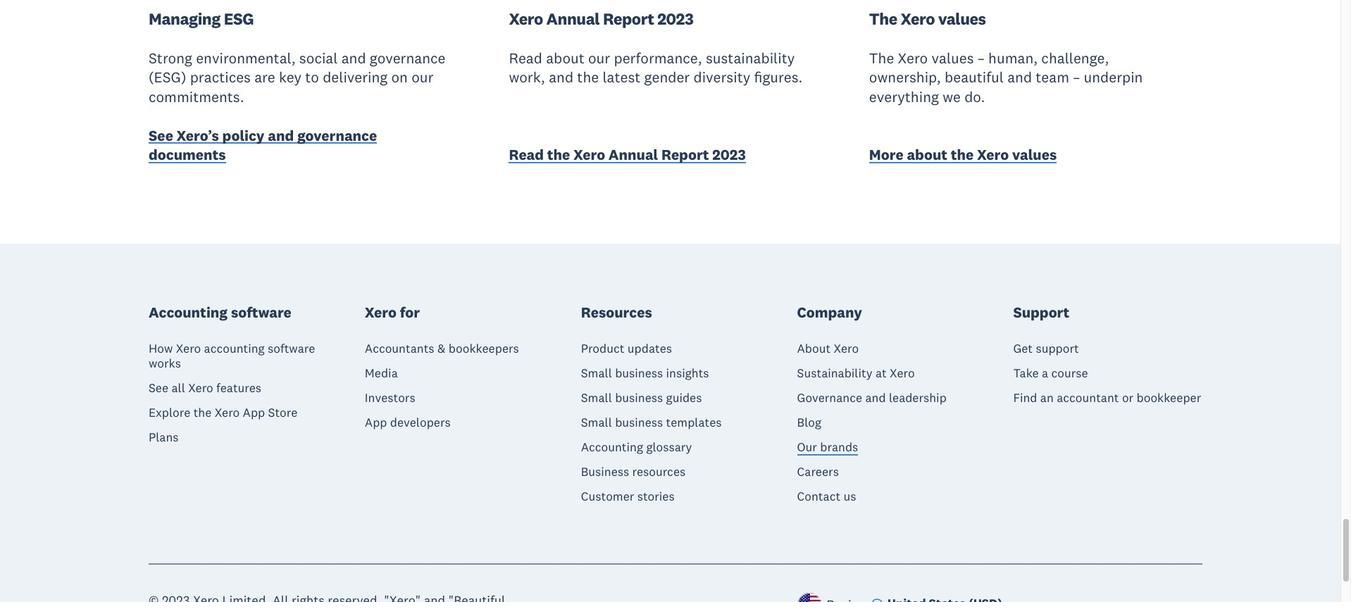 Task type: vqa. For each thing, say whether or not it's contained in the screenshot.
left 'Usually'
no



Task type: locate. For each thing, give the bounding box(es) containing it.
1 horizontal spatial accounting
[[581, 439, 643, 455]]

– down challenge,
[[1073, 68, 1080, 87]]

see up "documents"
[[149, 126, 173, 145]]

find
[[1013, 390, 1037, 406]]

1 vertical spatial accounting
[[581, 439, 643, 455]]

social
[[299, 49, 338, 68]]

1 vertical spatial read
[[509, 145, 544, 164]]

business up small business guides link
[[615, 365, 663, 381]]

business down small business insights
[[615, 390, 663, 406]]

1 vertical spatial see
[[149, 380, 168, 396]]

software right the accounting
[[268, 341, 315, 356]]

us
[[844, 489, 856, 504]]

product updates
[[581, 341, 672, 356]]

annual inside read the xero annual report 2023 link
[[608, 145, 658, 164]]

and
[[341, 49, 366, 68], [549, 68, 573, 87], [1007, 68, 1032, 87], [268, 126, 294, 145], [865, 390, 886, 406]]

about
[[797, 341, 831, 356]]

accounting software
[[149, 303, 292, 322]]

business down small business guides link
[[615, 415, 663, 430]]

sustainability at xero link
[[797, 365, 915, 381]]

governance inside strong environmental, social and governance (esg) practices are key to delivering on our commitments.
[[370, 49, 446, 68]]

and right work,
[[549, 68, 573, 87]]

customer
[[581, 489, 634, 504]]

1 vertical spatial about
[[907, 145, 947, 164]]

about xero link
[[797, 341, 859, 356]]

0 horizontal spatial about
[[546, 49, 584, 68]]

1 horizontal spatial report
[[661, 145, 709, 164]]

the xero values – human, challenge, ownership, beautiful and team – underpin everything we do.
[[869, 49, 1143, 106]]

key
[[279, 68, 302, 87]]

0 horizontal spatial annual
[[546, 9, 600, 29]]

2 the from the top
[[869, 49, 894, 68]]

governance
[[797, 390, 862, 406]]

esg
[[224, 9, 254, 29]]

1 vertical spatial annual
[[608, 145, 658, 164]]

xero inside "the xero values – human, challenge, ownership, beautiful and team – underpin everything we do."
[[898, 49, 928, 68]]

insights
[[666, 365, 709, 381]]

and down human,
[[1007, 68, 1032, 87]]

governance
[[370, 49, 446, 68], [297, 126, 377, 145]]

1 vertical spatial governance
[[297, 126, 377, 145]]

contact us
[[797, 489, 856, 504]]

get support link
[[1013, 341, 1079, 356]]

xero
[[509, 9, 543, 29], [901, 9, 935, 29], [898, 49, 928, 68], [977, 145, 1009, 164], [573, 145, 605, 164], [365, 303, 397, 322], [176, 341, 201, 356], [834, 341, 859, 356], [890, 365, 915, 381], [188, 380, 213, 396], [215, 405, 240, 420]]

see xero's policy and governance documents
[[149, 126, 377, 164]]

about
[[546, 49, 584, 68], [907, 145, 947, 164]]

figures.
[[754, 68, 803, 87]]

we
[[943, 87, 961, 106]]

the inside "the xero values – human, challenge, ownership, beautiful and team – underpin everything we do."
[[869, 49, 894, 68]]

ownership,
[[869, 68, 941, 87]]

strong environmental, social and governance (esg) practices are key to delivering on our commitments.
[[149, 49, 446, 106]]

2 read from the top
[[509, 145, 544, 164]]

business for insights
[[615, 365, 663, 381]]

0 vertical spatial annual
[[546, 9, 600, 29]]

1 vertical spatial the
[[869, 49, 894, 68]]

2 see from the top
[[149, 380, 168, 396]]

and inside strong environmental, social and governance (esg) practices are key to delivering on our commitments.
[[341, 49, 366, 68]]

small
[[581, 365, 612, 381], [581, 390, 612, 406], [581, 415, 612, 430]]

0 horizontal spatial our
[[412, 68, 433, 87]]

1 vertical spatial software
[[268, 341, 315, 356]]

2 vertical spatial business
[[615, 415, 663, 430]]

1 vertical spatial values
[[932, 49, 974, 68]]

and up delivering
[[341, 49, 366, 68]]

report inside read the xero annual report 2023 link
[[661, 145, 709, 164]]

our up latest
[[588, 49, 610, 68]]

governance up on
[[370, 49, 446, 68]]

business resources link
[[581, 464, 686, 480]]

1 vertical spatial business
[[615, 390, 663, 406]]

updates
[[628, 341, 672, 356]]

media
[[365, 365, 398, 381]]

find an accountant or bookkeeper link
[[1013, 390, 1201, 406]]

company
[[797, 303, 862, 322]]

1 the from the top
[[869, 9, 897, 29]]

our
[[588, 49, 610, 68], [412, 68, 433, 87]]

about right more at right top
[[907, 145, 947, 164]]

3 small from the top
[[581, 415, 612, 430]]

0 horizontal spatial app
[[243, 405, 265, 420]]

and inside see xero's policy and governance documents
[[268, 126, 294, 145]]

0 horizontal spatial accounting
[[149, 303, 228, 322]]

software up the accounting
[[231, 303, 292, 322]]

xero's
[[177, 126, 219, 145]]

1 vertical spatial report
[[661, 145, 709, 164]]

1 vertical spatial 2023
[[712, 145, 746, 164]]

1 vertical spatial small
[[581, 390, 612, 406]]

0 vertical spatial accounting
[[149, 303, 228, 322]]

governance and leadership link
[[797, 390, 947, 406]]

0 vertical spatial 2023
[[657, 9, 693, 29]]

0 vertical spatial small
[[581, 365, 612, 381]]

1 horizontal spatial 2023
[[712, 145, 746, 164]]

take a course link
[[1013, 365, 1088, 381]]

app
[[243, 405, 265, 420], [365, 415, 387, 430]]

an
[[1040, 390, 1054, 406]]

explore
[[149, 405, 190, 420]]

app down features
[[243, 405, 265, 420]]

challenge,
[[1041, 49, 1109, 68]]

about down xero annual report 2023
[[546, 49, 584, 68]]

take
[[1013, 365, 1039, 381]]

1 horizontal spatial annual
[[608, 145, 658, 164]]

resources
[[581, 303, 652, 322]]

for
[[400, 303, 420, 322]]

team
[[1036, 68, 1069, 87]]

on
[[391, 68, 408, 87]]

values
[[938, 9, 986, 29], [932, 49, 974, 68], [1012, 145, 1057, 164]]

our right on
[[412, 68, 433, 87]]

0 vertical spatial read
[[509, 49, 542, 68]]

0 horizontal spatial 2023
[[657, 9, 693, 29]]

governance inside see xero's policy and governance documents
[[297, 126, 377, 145]]

3 business from the top
[[615, 415, 663, 430]]

– up beautiful
[[978, 49, 985, 68]]

product
[[581, 341, 624, 356]]

0 vertical spatial business
[[615, 365, 663, 381]]

0 vertical spatial see
[[149, 126, 173, 145]]

2 business from the top
[[615, 390, 663, 406]]

policy
[[222, 126, 265, 145]]

see
[[149, 126, 173, 145], [149, 380, 168, 396]]

about inside read about our performance,  sustainability work, and the latest gender diversity figures.
[[546, 49, 584, 68]]

and right policy
[[268, 126, 294, 145]]

leadership
[[889, 390, 947, 406]]

do.
[[964, 87, 985, 106]]

features
[[216, 380, 261, 396]]

0 vertical spatial the
[[869, 9, 897, 29]]

sustainability at xero
[[797, 365, 915, 381]]

see left all
[[149, 380, 168, 396]]

our inside strong environmental, social and governance (esg) practices are key to delivering on our commitments.
[[412, 68, 433, 87]]

customer stories
[[581, 489, 675, 504]]

latest
[[603, 68, 641, 87]]

diversity
[[693, 68, 750, 87]]

accounting up how
[[149, 303, 228, 322]]

2 vertical spatial small
[[581, 415, 612, 430]]

1 horizontal spatial –
[[1073, 68, 1080, 87]]

0 vertical spatial report
[[603, 9, 654, 29]]

1 business from the top
[[615, 365, 663, 381]]

see inside see xero's policy and governance documents
[[149, 126, 173, 145]]

accounting for accounting glossary
[[581, 439, 643, 455]]

–
[[978, 49, 985, 68], [1073, 68, 1080, 87]]

and inside read about our performance,  sustainability work, and the latest gender diversity figures.
[[549, 68, 573, 87]]

accountants
[[365, 341, 434, 356]]

governance down delivering
[[297, 126, 377, 145]]

accounting up business
[[581, 439, 643, 455]]

2 small from the top
[[581, 390, 612, 406]]

1 horizontal spatial our
[[588, 49, 610, 68]]

accounting
[[204, 341, 265, 356]]

get support
[[1013, 341, 1079, 356]]

sustainability
[[797, 365, 872, 381]]

0 vertical spatial software
[[231, 303, 292, 322]]

0 vertical spatial values
[[938, 9, 986, 29]]

0 vertical spatial about
[[546, 49, 584, 68]]

software
[[231, 303, 292, 322], [268, 341, 315, 356]]

2023
[[657, 9, 693, 29], [712, 145, 746, 164]]

1 small from the top
[[581, 365, 612, 381]]

read inside read about our performance,  sustainability work, and the latest gender diversity figures.
[[509, 49, 542, 68]]

small business guides link
[[581, 390, 702, 406]]

1 see from the top
[[149, 126, 173, 145]]

contact
[[797, 489, 840, 504]]

software inside how xero accounting software works
[[268, 341, 315, 356]]

1 read from the top
[[509, 49, 542, 68]]

app down investors
[[365, 415, 387, 430]]

1 horizontal spatial about
[[907, 145, 947, 164]]

are
[[254, 68, 275, 87]]

about xero
[[797, 341, 859, 356]]

careers link
[[797, 464, 839, 480]]

0 vertical spatial governance
[[370, 49, 446, 68]]

xero annual report 2023
[[509, 9, 693, 29]]

business
[[581, 464, 629, 480]]

values inside "the xero values – human, challenge, ownership, beautiful and team – underpin everything we do."
[[932, 49, 974, 68]]



Task type: describe. For each thing, give the bounding box(es) containing it.
contact us link
[[797, 489, 856, 504]]

business resources
[[581, 464, 686, 480]]

investors link
[[365, 390, 415, 406]]

stories
[[637, 489, 675, 504]]

media link
[[365, 365, 398, 381]]

developers
[[390, 415, 451, 430]]

governance for strong environmental, social and governance (esg) practices are key to delivering on our commitments.
[[370, 49, 446, 68]]

app developers
[[365, 415, 451, 430]]

at
[[875, 365, 887, 381]]

get
[[1013, 341, 1033, 356]]

1 horizontal spatial app
[[365, 415, 387, 430]]

read for read about our performance,  sustainability work, and the latest gender diversity figures.
[[509, 49, 542, 68]]

explore the xero app store link
[[149, 405, 297, 420]]

performance,
[[614, 49, 702, 68]]

&
[[437, 341, 445, 356]]

explore the xero app store
[[149, 405, 297, 420]]

see all xero features
[[149, 380, 261, 396]]

our
[[797, 439, 817, 455]]

0 horizontal spatial report
[[603, 9, 654, 29]]

managing
[[149, 9, 220, 29]]

work,
[[509, 68, 545, 87]]

human,
[[988, 49, 1038, 68]]

investors
[[365, 390, 415, 406]]

our brands
[[797, 439, 858, 455]]

more about the xero values
[[869, 145, 1057, 164]]

our inside read about our performance,  sustainability work, and the latest gender diversity figures.
[[588, 49, 610, 68]]

bookkeeper
[[1137, 390, 1201, 406]]

customer stories link
[[581, 489, 675, 504]]

read the xero annual report 2023 link
[[509, 145, 746, 168]]

small for small business insights
[[581, 365, 612, 381]]

small business insights
[[581, 365, 709, 381]]

documents
[[149, 145, 226, 164]]

bookkeepers
[[449, 341, 519, 356]]

gender
[[644, 68, 690, 87]]

accounting glossary link
[[581, 439, 692, 455]]

business for templates
[[615, 415, 663, 430]]

small business guides
[[581, 390, 702, 406]]

read for read the xero annual report 2023
[[509, 145, 544, 164]]

take a course
[[1013, 365, 1088, 381]]

blog link
[[797, 415, 821, 430]]

xero for
[[365, 303, 420, 322]]

support
[[1013, 303, 1069, 322]]

read the xero annual report 2023
[[509, 145, 746, 164]]

2 vertical spatial values
[[1012, 145, 1057, 164]]

how xero accounting software works link
[[149, 341, 338, 371]]

our brands link
[[797, 439, 858, 458]]

see all xero features link
[[149, 380, 261, 396]]

sustainability
[[706, 49, 795, 68]]

guides
[[666, 390, 702, 406]]

more about the xero values link
[[869, 145, 1057, 168]]

see for see xero's policy and governance documents
[[149, 126, 173, 145]]

delivering
[[323, 68, 388, 87]]

store
[[268, 405, 297, 420]]

0 horizontal spatial –
[[978, 49, 985, 68]]

everything
[[869, 87, 939, 106]]

see for see all xero features
[[149, 380, 168, 396]]

small business templates link
[[581, 415, 722, 430]]

accounting glossary
[[581, 439, 692, 455]]

small business insights link
[[581, 365, 709, 381]]

governance for see xero's policy and governance documents
[[297, 126, 377, 145]]

small for small business templates
[[581, 415, 612, 430]]

and inside "the xero values – human, challenge, ownership, beautiful and team – underpin everything we do."
[[1007, 68, 1032, 87]]

works
[[149, 356, 181, 371]]

the for the xero values
[[869, 9, 897, 29]]

about for read
[[546, 49, 584, 68]]

or
[[1122, 390, 1133, 406]]

xero inside how xero accounting software works
[[176, 341, 201, 356]]

blog
[[797, 415, 821, 430]]

managing esg
[[149, 9, 254, 29]]

resources
[[632, 464, 686, 480]]

accounting for accounting software
[[149, 303, 228, 322]]

the inside read about our performance,  sustainability work, and the latest gender diversity figures.
[[577, 68, 599, 87]]

the for the xero values – human, challenge, ownership, beautiful and team – underpin everything we do.
[[869, 49, 894, 68]]

the xero values
[[869, 9, 986, 29]]

and down at
[[865, 390, 886, 406]]

values for the xero values
[[938, 9, 986, 29]]

more
[[869, 145, 904, 164]]

glossary
[[646, 439, 692, 455]]

environmental,
[[196, 49, 296, 68]]

small for small business guides
[[581, 390, 612, 406]]

commitments.
[[149, 87, 244, 106]]

product updates link
[[581, 341, 672, 356]]

see xero's policy and governance documents link
[[149, 126, 377, 168]]

values for the xero values – human, challenge, ownership, beautiful and team – underpin everything we do.
[[932, 49, 974, 68]]

find an accountant or bookkeeper
[[1013, 390, 1201, 406]]

beautiful
[[945, 68, 1004, 87]]

support
[[1036, 341, 1079, 356]]

how
[[149, 341, 173, 356]]

plans link
[[149, 430, 179, 445]]

the current region is united states image
[[797, 593, 822, 602]]

plans
[[149, 430, 179, 445]]

careers
[[797, 464, 839, 480]]

practices
[[190, 68, 251, 87]]

course
[[1051, 365, 1088, 381]]

about for more
[[907, 145, 947, 164]]

business for guides
[[615, 390, 663, 406]]

small business templates
[[581, 415, 722, 430]]



